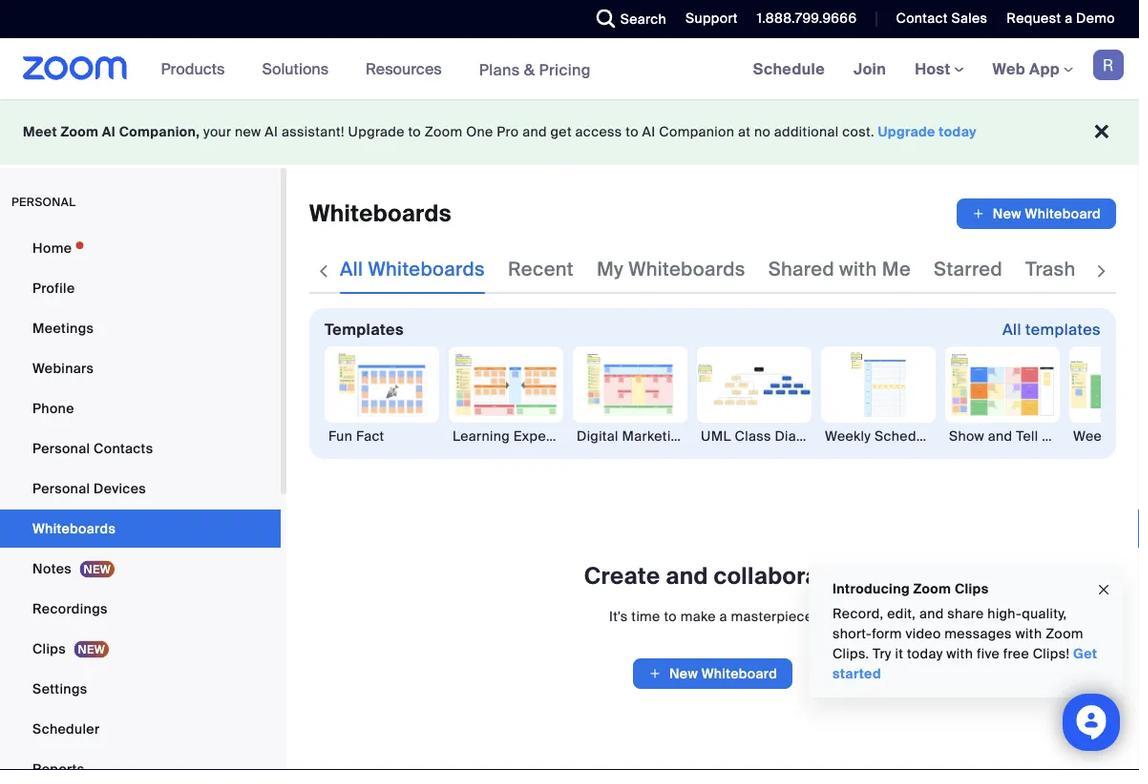 Task type: vqa. For each thing, say whether or not it's contained in the screenshot.
menu item
no



Task type: describe. For each thing, give the bounding box(es) containing it.
host
[[915, 59, 955, 79]]

meetings
[[32, 320, 94, 337]]

close image
[[1097, 580, 1112, 602]]

form
[[872, 626, 903, 643]]

phone link
[[0, 390, 281, 428]]

weekly schedule button
[[822, 347, 937, 446]]

short-
[[833, 626, 872, 643]]

me
[[883, 257, 911, 281]]

uml class diagram button
[[697, 347, 830, 446]]

introducing
[[833, 580, 910, 598]]

phone
[[32, 400, 74, 417]]

profile
[[32, 279, 75, 297]]

whiteboards up templates
[[368, 257, 485, 281]]

new whiteboard for add image
[[670, 665, 778, 683]]

zoom logo image
[[23, 56, 128, 80]]

&
[[524, 59, 535, 80]]

right image
[[1093, 258, 1112, 285]]

edit,
[[888, 606, 916, 623]]

personal contacts
[[32, 440, 153, 458]]

try
[[873, 646, 892, 663]]

3 ai from the left
[[643, 123, 656, 141]]

resources
[[366, 59, 442, 79]]

search button
[[583, 0, 672, 38]]

with inside button
[[1042, 428, 1069, 445]]

high-
[[988, 606, 1022, 623]]

clips inside the "personal menu" menu
[[32, 641, 66, 658]]

sales
[[952, 10, 988, 27]]

left image
[[314, 258, 334, 285]]

get
[[1074, 646, 1098, 663]]

1.888.799.9666 button up the join
[[743, 0, 862, 38]]

quality,
[[1022, 606, 1067, 623]]

zoom left one
[[425, 123, 463, 141]]

add image
[[972, 204, 986, 224]]

fun fact button
[[325, 347, 439, 446]]

share
[[948, 606, 985, 623]]

web app
[[993, 59, 1060, 79]]

banner containing products
[[0, 38, 1140, 101]]

my whiteboards
[[597, 257, 746, 281]]

weekly pla
[[1074, 428, 1140, 445]]

scheduler link
[[0, 711, 281, 749]]

resources button
[[366, 38, 451, 99]]

personal
[[11, 195, 76, 210]]

settings
[[32, 681, 87, 698]]

whiteboard for add icon
[[1026, 205, 1102, 223]]

weekly pla button
[[1070, 347, 1140, 446]]

all whiteboards
[[340, 257, 485, 281]]

web app button
[[993, 59, 1074, 79]]

with inside tabs of all whiteboard page tab list
[[840, 257, 878, 281]]

a for twist
[[1073, 428, 1080, 445]]

products
[[161, 59, 225, 79]]

learning
[[453, 428, 510, 445]]

product information navigation
[[147, 38, 606, 101]]

search
[[621, 10, 667, 28]]

1.888.799.9666 button up schedule link
[[757, 10, 857, 27]]

join
[[854, 59, 887, 79]]

scheduler
[[32, 721, 100, 738]]

schedule inside button
[[875, 428, 937, 445]]

digital marketing canvas element
[[573, 427, 739, 446]]

home
[[32, 239, 72, 257]]

starred
[[934, 257, 1003, 281]]

twist
[[1084, 428, 1117, 445]]

shared
[[769, 257, 835, 281]]

2 horizontal spatial to
[[664, 608, 677, 626]]

profile link
[[0, 269, 281, 308]]

class
[[735, 428, 772, 445]]

all templates button
[[1003, 314, 1102, 345]]

with up "free"
[[1016, 626, 1043, 643]]

with down messages
[[947, 646, 974, 663]]

free
[[1004, 646, 1030, 663]]

all for all whiteboards
[[340, 257, 363, 281]]

zoom inside record, edit, and share high-quality, short-form video messages with zoom clips. try it today with five free clips!
[[1046, 626, 1084, 643]]

zoom up edit,
[[914, 580, 952, 598]]

digital
[[577, 428, 619, 445]]

get started
[[833, 646, 1098, 684]]

show
[[950, 428, 985, 445]]

and inside button
[[989, 428, 1013, 445]]

notes link
[[0, 550, 281, 588]]

fun fact
[[329, 428, 385, 445]]

pro
[[497, 123, 519, 141]]

learning experience canvas
[[453, 428, 639, 445]]

host button
[[915, 59, 964, 79]]

add image
[[649, 665, 662, 684]]

companion,
[[119, 123, 200, 141]]

marketing
[[622, 428, 688, 445]]

shared with me
[[769, 257, 911, 281]]

fun
[[329, 428, 353, 445]]

experience
[[514, 428, 588, 445]]

no
[[755, 123, 771, 141]]

templates
[[325, 320, 404, 340]]

assistant!
[[282, 123, 345, 141]]

your
[[204, 123, 232, 141]]

weekly schedule
[[825, 428, 937, 445]]

uml class diagram element
[[697, 427, 830, 446]]

whiteboards application
[[310, 199, 1117, 229]]

whiteboards inside application
[[310, 199, 452, 229]]

learning experience canvas element
[[449, 427, 639, 446]]

it's time to make a masterpiece.
[[609, 608, 817, 626]]

recordings link
[[0, 590, 281, 629]]

settings link
[[0, 671, 281, 709]]

and inside record, edit, and share high-quality, short-form video messages with zoom clips. try it today with five free clips!
[[920, 606, 944, 623]]

personal for personal devices
[[32, 480, 90, 498]]

personal devices
[[32, 480, 146, 498]]

2 ai from the left
[[265, 123, 278, 141]]

diagram
[[775, 428, 830, 445]]

tell
[[1017, 428, 1039, 445]]

web
[[993, 59, 1026, 79]]



Task type: locate. For each thing, give the bounding box(es) containing it.
and up video
[[920, 606, 944, 623]]

it
[[896, 646, 904, 663]]

webinars
[[32, 360, 94, 377]]

contact sales
[[897, 10, 988, 27]]

access
[[576, 123, 622, 141]]

2 weekly from the left
[[1074, 428, 1120, 445]]

whiteboards up all whiteboards
[[310, 199, 452, 229]]

a left demo
[[1065, 10, 1073, 27]]

1 ai from the left
[[102, 123, 116, 141]]

weekly planner element
[[1070, 427, 1140, 446]]

whiteboard for add image
[[702, 665, 778, 683]]

1 horizontal spatial all
[[1003, 320, 1022, 340]]

demo
[[1077, 10, 1116, 27]]

digital marketing canvas button
[[573, 347, 739, 446]]

2 horizontal spatial ai
[[643, 123, 656, 141]]

2 canvas from the left
[[691, 428, 739, 445]]

whiteboards down whiteboards application
[[629, 257, 746, 281]]

2 personal from the top
[[32, 480, 90, 498]]

products button
[[161, 38, 233, 99]]

get
[[551, 123, 572, 141]]

0 horizontal spatial new whiteboard button
[[633, 659, 793, 690]]

0 horizontal spatial new whiteboard
[[670, 665, 778, 683]]

0 horizontal spatial all
[[340, 257, 363, 281]]

collaborate
[[714, 562, 842, 592]]

canvas for learning experience canvas
[[591, 428, 639, 445]]

0 vertical spatial today
[[939, 123, 977, 141]]

today inside record, edit, and share high-quality, short-form video messages with zoom clips. try it today with five free clips!
[[908, 646, 944, 663]]

my
[[597, 257, 624, 281]]

new whiteboard inside whiteboards application
[[993, 205, 1102, 223]]

notes
[[32, 560, 72, 578]]

2 vertical spatial a
[[720, 608, 728, 626]]

new inside whiteboards application
[[993, 205, 1022, 223]]

banner
[[0, 38, 1140, 101]]

1 horizontal spatial schedule
[[875, 428, 937, 445]]

to down resources "dropdown button"
[[408, 123, 421, 141]]

request a demo link
[[993, 0, 1140, 38], [1007, 10, 1116, 27]]

new whiteboard up trash
[[993, 205, 1102, 223]]

show and tell with a twist
[[950, 428, 1117, 445]]

request a demo
[[1007, 10, 1116, 27]]

five
[[977, 646, 1000, 663]]

0 vertical spatial personal
[[32, 440, 90, 458]]

companion
[[659, 123, 735, 141]]

1 vertical spatial clips
[[32, 641, 66, 658]]

1 vertical spatial new whiteboard
[[670, 665, 778, 683]]

to right access
[[626, 123, 639, 141]]

today inside meet zoom ai companion, footer
[[939, 123, 977, 141]]

0 vertical spatial new
[[993, 205, 1022, 223]]

app
[[1030, 59, 1060, 79]]

1 upgrade from the left
[[348, 123, 405, 141]]

0 horizontal spatial canvas
[[591, 428, 639, 445]]

ai left companion
[[643, 123, 656, 141]]

with left me
[[840, 257, 878, 281]]

fact
[[356, 428, 385, 445]]

0 vertical spatial clips
[[955, 580, 989, 598]]

personal menu menu
[[0, 229, 281, 771]]

all for all templates
[[1003, 320, 1022, 340]]

started
[[833, 666, 882, 684]]

all
[[340, 257, 363, 281], [1003, 320, 1022, 340]]

schedule link
[[739, 38, 840, 99]]

0 vertical spatial schedule
[[753, 59, 825, 79]]

1 weekly from the left
[[825, 428, 872, 445]]

additional
[[775, 123, 839, 141]]

weekly inside button
[[1074, 428, 1120, 445]]

new
[[235, 123, 261, 141]]

new for add image
[[670, 665, 698, 683]]

tabs of all whiteboard page tab list
[[340, 245, 1140, 294]]

1.888.799.9666
[[757, 10, 857, 27]]

whiteboards inside the "personal menu" menu
[[32, 520, 116, 538]]

one
[[466, 123, 494, 141]]

time
[[632, 608, 661, 626]]

get started link
[[833, 646, 1098, 684]]

whiteboard inside application
[[1026, 205, 1102, 223]]

1 personal from the top
[[32, 440, 90, 458]]

schedule left show
[[875, 428, 937, 445]]

0 horizontal spatial ai
[[102, 123, 116, 141]]

at
[[738, 123, 751, 141]]

canvas
[[591, 428, 639, 445], [691, 428, 739, 445]]

new right add icon
[[993, 205, 1022, 223]]

1 horizontal spatial clips
[[955, 580, 989, 598]]

personal contacts link
[[0, 430, 281, 468]]

canvas inside "learning experience canvas" element
[[591, 428, 639, 445]]

clips
[[955, 580, 989, 598], [32, 641, 66, 658]]

introducing zoom clips
[[833, 580, 989, 598]]

0 horizontal spatial to
[[408, 123, 421, 141]]

fun fact element
[[325, 427, 439, 446]]

weekly inside button
[[825, 428, 872, 445]]

a left twist
[[1073, 428, 1080, 445]]

meet zoom ai companion, footer
[[0, 99, 1140, 165]]

weekly for weekly schedule
[[825, 428, 872, 445]]

upgrade today link
[[878, 123, 977, 141]]

whiteboards down personal devices
[[32, 520, 116, 538]]

and
[[523, 123, 547, 141], [989, 428, 1013, 445], [666, 562, 709, 592], [920, 606, 944, 623]]

canvas for digital marketing canvas
[[691, 428, 739, 445]]

video
[[906, 626, 942, 643]]

new right add image
[[670, 665, 698, 683]]

to right time
[[664, 608, 677, 626]]

1 horizontal spatial to
[[626, 123, 639, 141]]

1 vertical spatial personal
[[32, 480, 90, 498]]

and left tell
[[989, 428, 1013, 445]]

0 horizontal spatial weekly
[[825, 428, 872, 445]]

personal for personal contacts
[[32, 440, 90, 458]]

it's
[[609, 608, 628, 626]]

pla
[[1123, 428, 1140, 445]]

clips up settings
[[32, 641, 66, 658]]

1 canvas from the left
[[591, 428, 639, 445]]

new whiteboard button down it's time to make a masterpiece.
[[633, 659, 793, 690]]

0 vertical spatial new whiteboard button
[[957, 199, 1117, 229]]

1 vertical spatial a
[[1073, 428, 1080, 445]]

a for masterpiece.
[[720, 608, 728, 626]]

clips!
[[1033, 646, 1070, 663]]

all inside tab list
[[340, 257, 363, 281]]

0 horizontal spatial upgrade
[[348, 123, 405, 141]]

ai left 'companion,'
[[102, 123, 116, 141]]

uml class diagram
[[701, 428, 830, 445]]

solutions
[[262, 59, 329, 79]]

1 vertical spatial new
[[670, 665, 698, 683]]

meetings navigation
[[739, 38, 1140, 101]]

0 vertical spatial a
[[1065, 10, 1073, 27]]

1 vertical spatial whiteboard
[[702, 665, 778, 683]]

1 vertical spatial all
[[1003, 320, 1022, 340]]

whiteboards link
[[0, 510, 281, 548]]

and left get
[[523, 123, 547, 141]]

personal down "phone"
[[32, 440, 90, 458]]

0 vertical spatial new whiteboard
[[993, 205, 1102, 223]]

1 horizontal spatial new
[[993, 205, 1022, 223]]

support link
[[672, 0, 743, 38], [686, 10, 738, 27]]

new
[[993, 205, 1022, 223], [670, 665, 698, 683]]

contact
[[897, 10, 948, 27]]

and up make
[[666, 562, 709, 592]]

join link
[[840, 38, 901, 99]]

upgrade down product information navigation
[[348, 123, 405, 141]]

1 vertical spatial today
[[908, 646, 944, 663]]

make
[[681, 608, 716, 626]]

1 horizontal spatial whiteboard
[[1026, 205, 1102, 223]]

1 horizontal spatial weekly
[[1074, 428, 1120, 445]]

all inside button
[[1003, 320, 1022, 340]]

today down meetings navigation
[[939, 123, 977, 141]]

meetings link
[[0, 310, 281, 348]]

messages
[[945, 626, 1013, 643]]

0 vertical spatial all
[[340, 257, 363, 281]]

personal inside "link"
[[32, 480, 90, 498]]

profile picture image
[[1094, 50, 1124, 80]]

whiteboard up trash
[[1026, 205, 1102, 223]]

new for add icon
[[993, 205, 1022, 223]]

0 horizontal spatial schedule
[[753, 59, 825, 79]]

zoom
[[61, 123, 99, 141], [425, 123, 463, 141], [914, 580, 952, 598], [1046, 626, 1084, 643]]

all right left icon
[[340, 257, 363, 281]]

record, edit, and share high-quality, short-form video messages with zoom clips. try it today with five free clips!
[[833, 606, 1084, 663]]

show and tell with a twist button
[[946, 347, 1117, 446]]

1 horizontal spatial new whiteboard button
[[957, 199, 1117, 229]]

clips up share
[[955, 580, 989, 598]]

and inside meet zoom ai companion, footer
[[523, 123, 547, 141]]

masterpiece.
[[731, 608, 817, 626]]

meet
[[23, 123, 57, 141]]

with right tell
[[1042, 428, 1069, 445]]

whiteboard down it's time to make a masterpiece.
[[702, 665, 778, 683]]

recordings
[[32, 600, 108, 618]]

0 vertical spatial whiteboard
[[1026, 205, 1102, 223]]

canvas inside digital marketing canvas element
[[691, 428, 739, 445]]

1.888.799.9666 button
[[743, 0, 862, 38], [757, 10, 857, 27]]

1 horizontal spatial ai
[[265, 123, 278, 141]]

schedule inside meetings navigation
[[753, 59, 825, 79]]

all left templates
[[1003, 320, 1022, 340]]

clips link
[[0, 631, 281, 669]]

recent
[[508, 257, 574, 281]]

ai right the new
[[265, 123, 278, 141]]

new whiteboard down it's time to make a masterpiece.
[[670, 665, 778, 683]]

home link
[[0, 229, 281, 267]]

plans & pricing
[[479, 59, 591, 80]]

templates
[[1026, 320, 1102, 340]]

1 vertical spatial new whiteboard button
[[633, 659, 793, 690]]

1 horizontal spatial new whiteboard
[[993, 205, 1102, 223]]

schedule down 1.888.799.9666
[[753, 59, 825, 79]]

new whiteboard for add icon
[[993, 205, 1102, 223]]

create
[[584, 562, 661, 592]]

1 vertical spatial schedule
[[875, 428, 937, 445]]

0 horizontal spatial clips
[[32, 641, 66, 658]]

2 upgrade from the left
[[878, 123, 936, 141]]

webinars link
[[0, 350, 281, 388]]

1 horizontal spatial canvas
[[691, 428, 739, 445]]

weekly
[[825, 428, 872, 445], [1074, 428, 1120, 445]]

whiteboards
[[310, 199, 452, 229], [368, 257, 485, 281], [629, 257, 746, 281], [32, 520, 116, 538]]

upgrade right cost.
[[878, 123, 936, 141]]

0 horizontal spatial whiteboard
[[702, 665, 778, 683]]

1 horizontal spatial upgrade
[[878, 123, 936, 141]]

zoom up clips!
[[1046, 626, 1084, 643]]

zoom right the meet at left top
[[61, 123, 99, 141]]

trash
[[1026, 257, 1076, 281]]

show and tell with a twist element
[[946, 427, 1117, 446]]

a inside show and tell with a twist element
[[1073, 428, 1080, 445]]

solutions button
[[262, 38, 337, 99]]

today down video
[[908, 646, 944, 663]]

new whiteboard button up trash
[[957, 199, 1117, 229]]

a right make
[[720, 608, 728, 626]]

0 horizontal spatial new
[[670, 665, 698, 683]]

meet zoom ai companion, your new ai assistant! upgrade to zoom one pro and get access to ai companion at no additional cost. upgrade today
[[23, 123, 977, 141]]

plans
[[479, 59, 520, 80]]

personal devices link
[[0, 470, 281, 508]]

record,
[[833, 606, 884, 623]]

personal down personal contacts
[[32, 480, 90, 498]]

uml
[[701, 428, 732, 445]]

weekly for weekly pla
[[1074, 428, 1120, 445]]

contacts
[[94, 440, 153, 458]]

weekly schedule element
[[822, 427, 937, 446]]



